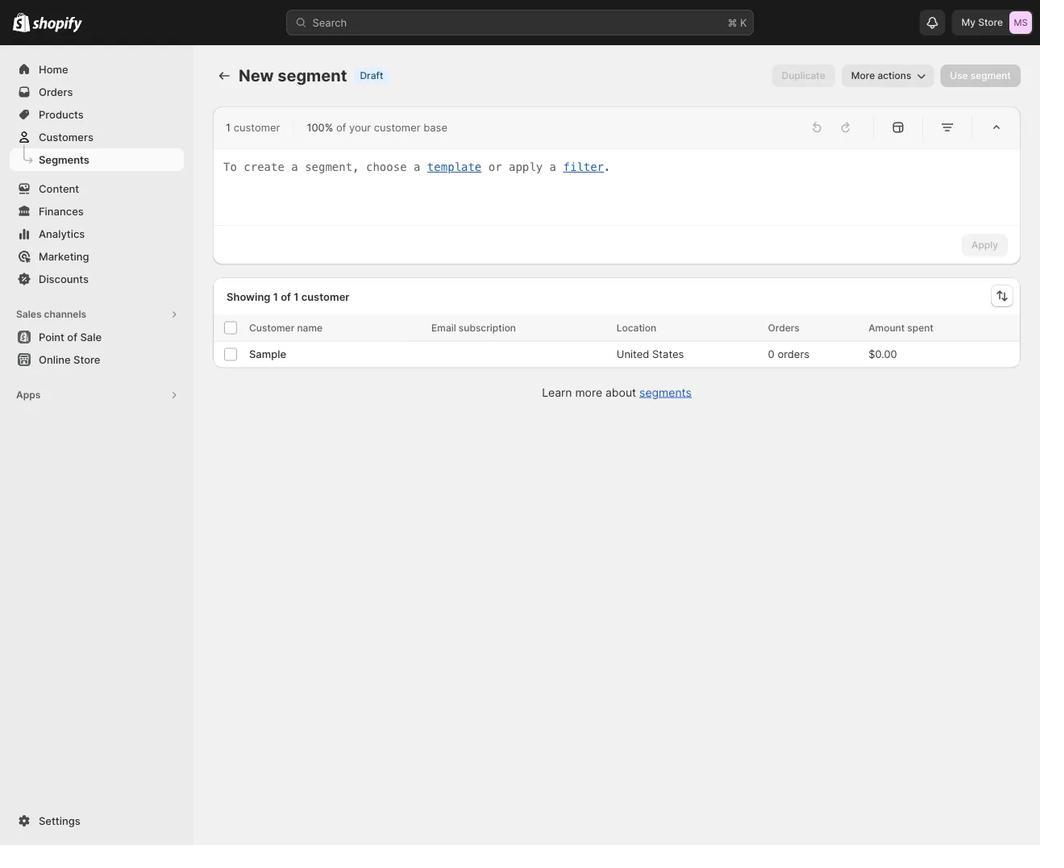 Task type: locate. For each thing, give the bounding box(es) containing it.
products link
[[10, 103, 184, 126]]

content
[[39, 182, 79, 195]]

1 horizontal spatial orders
[[769, 322, 800, 334]]

to
[[223, 161, 237, 174]]

actions
[[878, 70, 912, 81]]

showing
[[227, 290, 271, 303]]

1
[[226, 121, 231, 134], [273, 290, 278, 303], [294, 290, 299, 303]]

a right choose
[[414, 161, 421, 174]]

1 vertical spatial store
[[73, 353, 100, 366]]

segment inside button
[[971, 70, 1012, 81]]

1 vertical spatial orders
[[769, 322, 800, 334]]

your
[[349, 121, 371, 134]]

0 horizontal spatial 1
[[226, 121, 231, 134]]

segment up 100%
[[278, 66, 347, 86]]

of left the sale
[[67, 331, 77, 343]]

2 horizontal spatial a
[[550, 161, 557, 174]]

online store button
[[0, 349, 194, 371]]

online store
[[39, 353, 100, 366]]

0 vertical spatial of
[[336, 121, 346, 134]]

3 a from the left
[[550, 161, 557, 174]]

sample
[[249, 348, 287, 361]]

segments link
[[10, 148, 184, 171]]

1 horizontal spatial a
[[414, 161, 421, 174]]

0
[[769, 348, 775, 361]]

settings link
[[10, 810, 184, 833]]

store
[[979, 17, 1004, 28], [73, 353, 100, 366]]

2 horizontal spatial of
[[336, 121, 346, 134]]

amount spent
[[869, 322, 934, 334]]

my
[[962, 17, 976, 28]]

template button
[[427, 159, 482, 176]]

segment right use
[[971, 70, 1012, 81]]

more actions
[[852, 70, 912, 81]]

1 horizontal spatial 1
[[273, 290, 278, 303]]

learn more about segments
[[542, 386, 692, 399]]

segment
[[278, 66, 347, 86], [971, 70, 1012, 81]]

orders up 0 orders
[[769, 322, 800, 334]]

store for my store
[[979, 17, 1004, 28]]

store for online store
[[73, 353, 100, 366]]

2 vertical spatial of
[[67, 331, 77, 343]]

1 right showing
[[273, 290, 278, 303]]

point
[[39, 331, 64, 343]]

states
[[653, 348, 684, 361]]

draft
[[360, 70, 384, 81]]

base
[[424, 121, 448, 134]]

a right apply at the top of page
[[550, 161, 557, 174]]

alert
[[213, 226, 239, 265]]

0 horizontal spatial a
[[291, 161, 298, 174]]

search
[[313, 16, 347, 29]]

0 horizontal spatial store
[[73, 353, 100, 366]]

online store link
[[10, 349, 184, 371]]

of up the customer name
[[281, 290, 291, 303]]

name
[[297, 322, 323, 334]]

1 vertical spatial of
[[281, 290, 291, 303]]

point of sale link
[[10, 326, 184, 349]]

united states
[[617, 348, 684, 361]]

store right my
[[979, 17, 1004, 28]]

amount
[[869, 322, 905, 334]]

0 horizontal spatial segment
[[278, 66, 347, 86]]

100%
[[307, 121, 333, 134]]

a
[[291, 161, 298, 174], [414, 161, 421, 174], [550, 161, 557, 174]]

united
[[617, 348, 650, 361]]

orders down home
[[39, 86, 73, 98]]

customer up create
[[234, 121, 280, 134]]

settings
[[39, 815, 80, 827]]

apply button
[[962, 234, 1008, 257]]

discounts link
[[10, 268, 184, 290]]

store inside button
[[73, 353, 100, 366]]

0 vertical spatial store
[[979, 17, 1004, 28]]

1 horizontal spatial store
[[979, 17, 1004, 28]]

1 customer
[[226, 121, 280, 134]]

email subscription
[[432, 322, 516, 334]]

use
[[951, 70, 969, 81]]

customer right your
[[374, 121, 421, 134]]

.
[[604, 161, 611, 174]]

1 horizontal spatial segment
[[971, 70, 1012, 81]]

0 horizontal spatial of
[[67, 331, 77, 343]]

new
[[239, 66, 274, 86]]

learn
[[542, 386, 572, 399]]

of left your
[[336, 121, 346, 134]]

create
[[244, 161, 285, 174]]

a right create
[[291, 161, 298, 174]]

1 horizontal spatial of
[[281, 290, 291, 303]]

of for sale
[[67, 331, 77, 343]]

store down the sale
[[73, 353, 100, 366]]

customer up name
[[301, 290, 350, 303]]

orders
[[39, 86, 73, 98], [769, 322, 800, 334]]

1 up to
[[226, 121, 231, 134]]

k
[[741, 16, 747, 29]]

of
[[336, 121, 346, 134], [281, 290, 291, 303], [67, 331, 77, 343]]

customer name
[[249, 322, 323, 334]]

sales channels
[[16, 309, 86, 320]]

point of sale
[[39, 331, 102, 343]]

0 orders
[[769, 348, 810, 361]]

1 up the customer name
[[294, 290, 299, 303]]

of inside 'link'
[[67, 331, 77, 343]]

discounts
[[39, 273, 89, 285]]

or
[[489, 161, 502, 174]]

0 vertical spatial orders
[[39, 86, 73, 98]]

orders
[[778, 348, 810, 361]]



Task type: describe. For each thing, give the bounding box(es) containing it.
finances
[[39, 205, 84, 217]]

choose
[[366, 161, 407, 174]]

customers
[[39, 131, 94, 143]]

redo image
[[838, 119, 854, 136]]

segment,
[[305, 161, 359, 174]]

of for your
[[336, 121, 346, 134]]

sale
[[80, 331, 102, 343]]

apps
[[16, 389, 41, 401]]

sales
[[16, 309, 42, 320]]

segments
[[640, 386, 692, 399]]

showing 1 of 1 customer
[[227, 290, 350, 303]]

more actions button
[[842, 65, 935, 87]]

1 a from the left
[[291, 161, 298, 174]]

segment for new segment
[[278, 66, 347, 86]]

about
[[606, 386, 637, 399]]

new segment
[[239, 66, 347, 86]]

customer
[[249, 322, 295, 334]]

analytics
[[39, 228, 85, 240]]

0 horizontal spatial customer
[[234, 121, 280, 134]]

home
[[39, 63, 68, 75]]

analytics link
[[10, 223, 184, 245]]

⌘
[[728, 16, 738, 29]]

location
[[617, 322, 657, 334]]

finances link
[[10, 200, 184, 223]]

my store image
[[1010, 11, 1033, 34]]

products
[[39, 108, 84, 121]]

content link
[[10, 177, 184, 200]]

email
[[432, 322, 456, 334]]

segment for use segment
[[971, 70, 1012, 81]]

2 a from the left
[[414, 161, 421, 174]]

segments link
[[640, 386, 692, 399]]

to create a segment, choose a template or apply a filter .
[[223, 161, 611, 174]]

marketing link
[[10, 245, 184, 268]]

more
[[852, 70, 876, 81]]

100% of your customer base
[[307, 121, 448, 134]]

sales channels button
[[10, 303, 184, 326]]

channels
[[44, 309, 86, 320]]

⌘ k
[[728, 16, 747, 29]]

more
[[576, 386, 603, 399]]

apply
[[972, 239, 999, 251]]

use segment
[[951, 70, 1012, 81]]

1 horizontal spatial customer
[[301, 290, 350, 303]]

customers link
[[10, 126, 184, 148]]

Editor field
[[223, 159, 1011, 215]]

filter button
[[563, 159, 604, 176]]

To create a segment, choose a template or apply a filter. text field
[[223, 159, 1011, 215]]

$0.00
[[869, 348, 898, 361]]

point of sale button
[[0, 326, 194, 349]]

sample link
[[249, 347, 287, 363]]

online
[[39, 353, 71, 366]]

template
[[427, 161, 482, 174]]

duplicate button
[[773, 65, 836, 87]]

duplicate
[[782, 70, 826, 81]]

my store
[[962, 17, 1004, 28]]

home link
[[10, 58, 184, 81]]

subscription
[[459, 322, 516, 334]]

apps button
[[10, 384, 184, 407]]

marketing
[[39, 250, 89, 263]]

shopify image
[[32, 17, 82, 33]]

orders link
[[10, 81, 184, 103]]

spent
[[908, 322, 934, 334]]

undo image
[[809, 119, 825, 136]]

segments
[[39, 153, 89, 166]]

use segment button
[[941, 65, 1021, 87]]

shopify image
[[13, 13, 30, 32]]

filter
[[563, 161, 604, 174]]

0 horizontal spatial orders
[[39, 86, 73, 98]]

2 horizontal spatial customer
[[374, 121, 421, 134]]

2 horizontal spatial 1
[[294, 290, 299, 303]]

apply
[[509, 161, 543, 174]]



